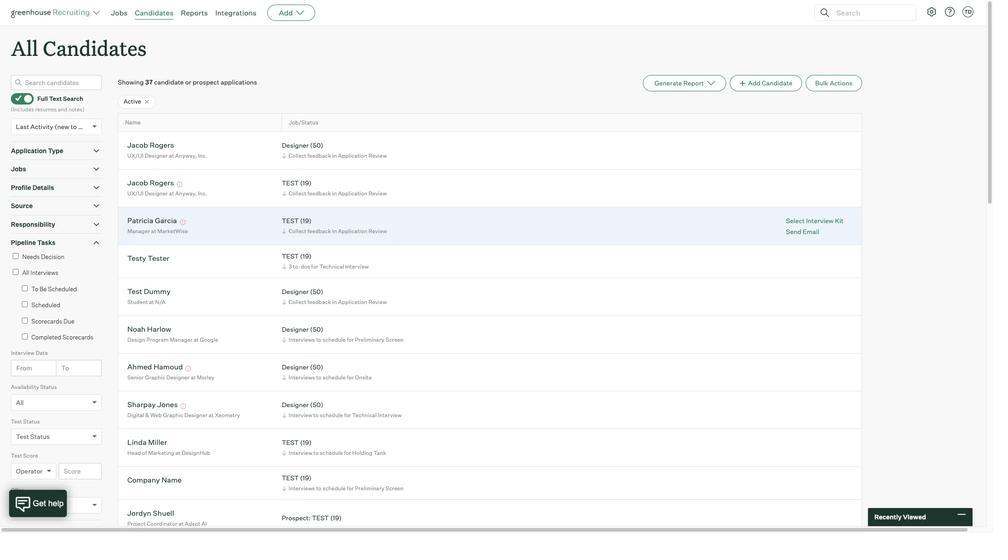 Task type: locate. For each thing, give the bounding box(es) containing it.
0 vertical spatial interviews to schedule for preliminary screen link
[[280, 336, 406, 344]]

(50) down job/status
[[310, 142, 323, 149]]

pipeline tasks
[[11, 239, 56, 247]]

1 vertical spatial graphic
[[163, 412, 183, 419]]

0 vertical spatial rogers
[[150, 141, 174, 150]]

2 preliminary from the top
[[355, 485, 384, 492]]

at right the marketing
[[175, 450, 180, 456]]

all down greenhouse recruiting image
[[11, 35, 38, 61]]

add for add candidate
[[748, 79, 760, 87]]

schedule up designer (50) interviews to schedule for onsite at the left bottom of the page
[[323, 336, 346, 343]]

scorecards down due
[[62, 334, 93, 341]]

0 vertical spatial name
[[125, 119, 141, 126]]

1 horizontal spatial to
[[61, 364, 69, 372]]

preliminary up onsite
[[355, 336, 384, 343]]

in
[[332, 152, 337, 159], [332, 190, 337, 197], [332, 228, 337, 235], [332, 299, 337, 306]]

schedule inside test (19) interview to schedule for holding tank
[[320, 450, 343, 456]]

Needs Decision checkbox
[[13, 253, 19, 259]]

interviews to schedule for preliminary screen link for (50)
[[280, 336, 406, 344]]

&
[[145, 412, 149, 419]]

4 review from the top
[[369, 299, 387, 306]]

technical for (19)
[[319, 263, 344, 270]]

1 vertical spatial interviews to schedule for preliminary screen link
[[280, 484, 406, 493]]

availability
[[11, 384, 39, 391]]

(new
[[55, 123, 69, 130]]

manager down patricia
[[127, 228, 150, 235]]

0 vertical spatial scorecards
[[31, 318, 62, 325]]

notes)
[[68, 106, 85, 113]]

(19) inside test (19) interview to schedule for holding tank
[[300, 439, 311, 447]]

technical down onsite
[[352, 412, 377, 419]]

schedule left the holding
[[320, 450, 343, 456]]

schedule inside 'designer (50) interview to schedule for technical interview'
[[320, 412, 343, 419]]

ahmed hamoud link
[[127, 363, 183, 373]]

manager right the program
[[170, 336, 192, 343]]

manager
[[127, 228, 150, 235], [170, 336, 192, 343]]

designer inside designer (50) interviews to schedule for preliminary screen
[[282, 326, 309, 333]]

0 vertical spatial jacob
[[127, 141, 148, 150]]

miller
[[148, 438, 167, 447]]

1 vertical spatial designer (50) collect feedback in application review
[[282, 288, 387, 306]]

for inside designer (50) interviews to schedule for onsite
[[347, 374, 354, 381]]

2 interviews to schedule for preliminary screen link from the top
[[280, 484, 406, 493]]

jacob rogers link up ux/ui designer at anyway, inc.
[[127, 178, 174, 189]]

at inside "noah harlow design program manager at google"
[[194, 336, 199, 343]]

3 collect feedback in application review link from the top
[[280, 227, 389, 235]]

status right availability
[[40, 384, 57, 391]]

xeometry
[[215, 412, 240, 419]]

1 horizontal spatial jobs
[[111, 8, 128, 17]]

name down active
[[125, 119, 141, 126]]

jacob up ux/ui designer at anyway, inc.
[[127, 178, 148, 188]]

all down offer
[[16, 502, 24, 509]]

1 vertical spatial jacob
[[127, 178, 148, 188]]

profile
[[11, 184, 31, 191]]

jobs
[[111, 8, 128, 17], [11, 165, 26, 173]]

0 vertical spatial to
[[31, 285, 38, 293]]

2 jacob rogers link from the top
[[127, 178, 174, 189]]

ux/ui down jacob rogers
[[127, 190, 144, 197]]

1 vertical spatial manager
[[170, 336, 192, 343]]

3 review from the top
[[369, 228, 387, 235]]

recently viewed
[[874, 513, 926, 521]]

(50) down 3 to-dos for technical interview link
[[310, 288, 323, 296]]

for inside 'test (19) interviews to schedule for preliminary screen'
[[347, 485, 354, 492]]

1 rogers from the top
[[150, 141, 174, 150]]

2 inc. from the top
[[198, 190, 207, 197]]

designer (50) interviews to schedule for onsite
[[282, 363, 372, 381]]

0 vertical spatial preliminary
[[355, 336, 384, 343]]

ux/ui
[[127, 152, 144, 159], [127, 190, 144, 197]]

graphic down ahmed hamoud link
[[145, 374, 165, 381]]

1 vertical spatial add
[[748, 79, 760, 87]]

schedule inside designer (50) interviews to schedule for preliminary screen
[[323, 336, 346, 343]]

completed scorecards
[[31, 334, 93, 341]]

1 vertical spatial preliminary
[[355, 485, 384, 492]]

availability status element
[[11, 383, 102, 417]]

(19) for interviews to schedule for preliminary screen
[[300, 474, 311, 482]]

to-
[[293, 263, 301, 270]]

to inside 'designer (50) interview to schedule for technical interview'
[[313, 412, 319, 419]]

interviews to schedule for preliminary screen link up designer (50) interviews to schedule for onsite at the left bottom of the page
[[280, 336, 406, 344]]

status
[[40, 384, 57, 391], [23, 418, 40, 425], [30, 433, 50, 441]]

collect
[[289, 152, 306, 159], [289, 190, 306, 197], [289, 228, 306, 235], [289, 299, 306, 306]]

review
[[369, 152, 387, 159], [369, 190, 387, 197], [369, 228, 387, 235], [369, 299, 387, 306]]

screen inside designer (50) interviews to schedule for preliminary screen
[[386, 336, 404, 343]]

0 vertical spatial designer (50) collect feedback in application review
[[282, 142, 387, 159]]

schedule up test (19) interview to schedule for holding tank
[[320, 412, 343, 419]]

1 vertical spatial screen
[[386, 485, 404, 492]]

2 designer (50) collect feedback in application review from the top
[[282, 288, 387, 306]]

screen inside 'test (19) interviews to schedule for preliminary screen'
[[386, 485, 404, 492]]

2 jacob from the top
[[127, 178, 148, 188]]

1 horizontal spatial manager
[[170, 336, 192, 343]]

at down patricia garcia link
[[151, 228, 156, 235]]

interview
[[345, 263, 369, 270], [11, 350, 35, 356], [289, 412, 312, 419], [378, 412, 402, 419], [289, 450, 312, 456]]

to left be
[[31, 285, 38, 293]]

(50) for test dummy
[[310, 288, 323, 296]]

at left adept at the left bottom of the page
[[178, 521, 183, 527]]

(19) for collect feedback in application review
[[300, 179, 311, 187]]

2 review from the top
[[369, 190, 387, 197]]

interviews to schedule for preliminary screen link for (19)
[[280, 484, 406, 493]]

ux/ui up jacob rogers
[[127, 152, 144, 159]]

Completed Scorecards checkbox
[[22, 334, 28, 340]]

feedback
[[308, 152, 331, 159], [308, 190, 331, 197], [308, 228, 331, 235], [308, 299, 331, 306]]

to up test (19) interview to schedule for holding tank
[[313, 412, 319, 419]]

to up prospect: test (19)
[[316, 485, 321, 492]]

to up designer (50) interviews to schedule for onsite at the left bottom of the page
[[316, 336, 321, 343]]

1 horizontal spatial scorecards
[[62, 334, 93, 341]]

for inside test (19) 3 to-dos for technical interview
[[311, 263, 318, 270]]

schedule inside 'test (19) interviews to schedule for preliminary screen'
[[323, 485, 346, 492]]

due
[[63, 318, 74, 325]]

schedule left onsite
[[323, 374, 346, 381]]

technical inside 'designer (50) interview to schedule for technical interview'
[[352, 412, 377, 419]]

0 horizontal spatial scorecards
[[31, 318, 62, 325]]

jacob inside jacob rogers ux/ui designer at anyway, inc.
[[127, 141, 148, 150]]

for inside 'designer (50) interview to schedule for technical interview'
[[344, 412, 351, 419]]

interviews for designer (50) interviews to schedule for preliminary screen
[[289, 336, 315, 343]]

(50)
[[310, 142, 323, 149], [310, 288, 323, 296], [310, 326, 323, 333], [310, 363, 323, 371], [310, 401, 323, 409]]

test status down availability
[[11, 418, 40, 425]]

1 interviews to schedule for preliminary screen link from the top
[[280, 336, 406, 344]]

candidates down jobs link on the top left of the page
[[43, 35, 147, 61]]

test status up score
[[16, 433, 50, 441]]

for down the holding
[[347, 485, 354, 492]]

anyway, up the jacob rogers has been in application review for more than 5 days image
[[175, 152, 197, 159]]

technical for (50)
[[352, 412, 377, 419]]

0 vertical spatial anyway,
[[175, 152, 197, 159]]

for up test (19) interview to schedule for holding tank
[[344, 412, 351, 419]]

td
[[964, 9, 972, 15]]

(50) up designer (50) interviews to schedule for onsite at the left bottom of the page
[[310, 326, 323, 333]]

td button
[[963, 6, 974, 17]]

for for designer (50) interviews to schedule for preliminary screen
[[347, 336, 354, 343]]

0 vertical spatial jobs
[[111, 8, 128, 17]]

all right all interviews checkbox
[[22, 269, 29, 277]]

0 horizontal spatial to
[[31, 285, 38, 293]]

at inside linda miller head of marketing at designhub
[[175, 450, 180, 456]]

0 vertical spatial technical
[[319, 263, 344, 270]]

preliminary for (50)
[[355, 336, 384, 343]]

at down jacob rogers
[[169, 190, 174, 197]]

of
[[142, 450, 147, 456]]

1 vertical spatial test status
[[16, 433, 50, 441]]

jacob
[[127, 141, 148, 150], [127, 178, 148, 188]]

anyway, inside jacob rogers ux/ui designer at anyway, inc.
[[175, 152, 197, 159]]

interviews
[[31, 269, 58, 277], [289, 336, 315, 343], [289, 374, 315, 381], [289, 485, 315, 492]]

inc.
[[198, 152, 207, 159], [198, 190, 207, 197]]

1 vertical spatial scorecards
[[62, 334, 93, 341]]

recently
[[874, 513, 902, 521]]

test inside 'test (19) interviews to schedule for preliminary screen'
[[282, 474, 299, 482]]

schedule for designer (50) interview to schedule for technical interview
[[320, 412, 343, 419]]

to up 'designer (50) interview to schedule for technical interview'
[[316, 374, 321, 381]]

to inside test (19) interview to schedule for holding tank
[[313, 450, 319, 456]]

designer (50) collect feedback in application review down job/status
[[282, 142, 387, 159]]

1 ux/ui from the top
[[127, 152, 144, 159]]

(50) inside designer (50) interviews to schedule for preliminary screen
[[310, 326, 323, 333]]

4 collect feedback in application review link from the top
[[280, 298, 389, 306]]

add for add
[[279, 8, 293, 17]]

noah harlow link
[[127, 325, 171, 335]]

1 designer (50) collect feedback in application review from the top
[[282, 142, 387, 159]]

preliminary for (19)
[[355, 485, 384, 492]]

checkmark image
[[15, 95, 22, 101]]

to inside designer (50) interviews to schedule for onsite
[[316, 374, 321, 381]]

preliminary down the holding
[[355, 485, 384, 492]]

showing 37 candidate or prospect applications
[[118, 78, 257, 86]]

offer
[[11, 487, 24, 494]]

1 preliminary from the top
[[355, 336, 384, 343]]

schedule down the interview to schedule for holding tank link
[[323, 485, 346, 492]]

1 vertical spatial anyway,
[[175, 190, 197, 197]]

0 vertical spatial inc.
[[198, 152, 207, 159]]

all inside availability status element
[[16, 399, 24, 406]]

0 vertical spatial add
[[279, 8, 293, 17]]

1 horizontal spatial add
[[748, 79, 760, 87]]

add candidate
[[748, 79, 792, 87]]

2 (50) from the top
[[310, 288, 323, 296]]

marketing
[[148, 450, 174, 456]]

add inside add popup button
[[279, 8, 293, 17]]

1 vertical spatial ux/ui
[[127, 190, 144, 197]]

1 vertical spatial jobs
[[11, 165, 26, 173]]

jacob rogers ux/ui designer at anyway, inc.
[[127, 141, 207, 159]]

0 horizontal spatial manager
[[127, 228, 150, 235]]

at up jacob rogers
[[169, 152, 174, 159]]

1 jacob from the top
[[127, 141, 148, 150]]

viewed
[[903, 513, 926, 521]]

ahmed hamoud has been in onsite for more than 21 days image
[[184, 366, 193, 372]]

technical right dos
[[319, 263, 344, 270]]

preliminary inside 'test (19) interviews to schedule for preliminary screen'
[[355, 485, 384, 492]]

manager inside "noah harlow design program manager at google"
[[170, 336, 192, 343]]

configure image
[[926, 6, 937, 17]]

2 test (19) collect feedback in application review from the top
[[282, 217, 387, 235]]

1 vertical spatial jacob rogers link
[[127, 178, 174, 189]]

0 vertical spatial scheduled
[[48, 285, 77, 293]]

(50) for noah harlow
[[310, 326, 323, 333]]

scheduled down be
[[31, 302, 60, 309]]

1 vertical spatial status
[[23, 418, 40, 425]]

0 horizontal spatial name
[[125, 119, 141, 126]]

anyway, down the jacob rogers has been in application review for more than 5 days image
[[175, 190, 197, 197]]

patricia
[[127, 216, 153, 225]]

1 vertical spatial name
[[161, 476, 182, 485]]

scorecards
[[31, 318, 62, 325], [62, 334, 93, 341]]

All Interviews checkbox
[[13, 269, 19, 275]]

schedule inside designer (50) interviews to schedule for onsite
[[323, 374, 346, 381]]

1 (50) from the top
[[310, 142, 323, 149]]

to for to be scheduled
[[31, 285, 38, 293]]

technical
[[319, 263, 344, 270], [352, 412, 377, 419]]

interviews to schedule for preliminary screen link
[[280, 336, 406, 344], [280, 484, 406, 493]]

text
[[49, 95, 62, 102]]

ux/ui inside jacob rogers ux/ui designer at anyway, inc.
[[127, 152, 144, 159]]

1 anyway, from the top
[[175, 152, 197, 159]]

candidates right jobs link on the top left of the page
[[135, 8, 174, 17]]

interviews inside 'test (19) interviews to schedule for preliminary screen'
[[289, 485, 315, 492]]

at inside jordyn shuell project coordinator at adept ai
[[178, 521, 183, 527]]

harlow
[[147, 325, 171, 334]]

application
[[11, 147, 47, 154], [338, 152, 367, 159], [338, 190, 367, 197], [338, 228, 367, 235], [338, 299, 367, 306]]

student
[[127, 299, 148, 306]]

garcia
[[155, 216, 177, 225]]

scheduled right be
[[48, 285, 77, 293]]

2 rogers from the top
[[150, 178, 174, 188]]

0 vertical spatial jacob rogers link
[[127, 141, 174, 151]]

project
[[127, 521, 146, 527]]

rogers up ux/ui designer at anyway, inc.
[[150, 178, 174, 188]]

1 inc. from the top
[[198, 152, 207, 159]]

status down availability status element at the left
[[23, 418, 40, 425]]

designer (50) collect feedback in application review down 3 to-dos for technical interview link
[[282, 288, 387, 306]]

4 in from the top
[[332, 299, 337, 306]]

0 vertical spatial test (19) collect feedback in application review
[[282, 179, 387, 197]]

interviews to schedule for preliminary screen link down the interview to schedule for holding tank link
[[280, 484, 406, 493]]

status up score
[[30, 433, 50, 441]]

(50) up interviews to schedule for onsite link
[[310, 363, 323, 371]]

for inside designer (50) interviews to schedule for preliminary screen
[[347, 336, 354, 343]]

0 horizontal spatial technical
[[319, 263, 344, 270]]

to inside 'test (19) interviews to schedule for preliminary screen'
[[316, 485, 321, 492]]

1 vertical spatial rogers
[[150, 178, 174, 188]]

availability status
[[11, 384, 57, 391]]

3 feedback from the top
[[308, 228, 331, 235]]

add
[[279, 8, 293, 17], [748, 79, 760, 87]]

all down availability
[[16, 399, 24, 406]]

0 vertical spatial screen
[[386, 336, 404, 343]]

1 screen from the top
[[386, 336, 404, 343]]

(50) up interview to schedule for technical interview link
[[310, 401, 323, 409]]

3 (50) from the top
[[310, 326, 323, 333]]

to down completed scorecards
[[61, 364, 69, 372]]

anyway,
[[175, 152, 197, 159], [175, 190, 197, 197]]

1 in from the top
[[332, 152, 337, 159]]

1 vertical spatial test (19) collect feedback in application review
[[282, 217, 387, 235]]

rogers up jacob rogers
[[150, 141, 174, 150]]

ux/ui designer at anyway, inc.
[[127, 190, 207, 197]]

(includes
[[11, 106, 34, 113]]

jacob up jacob rogers
[[127, 141, 148, 150]]

test inside test (19) interview to schedule for holding tank
[[282, 439, 299, 447]]

at left 'n/a'
[[149, 299, 154, 306]]

noah harlow design program manager at google
[[127, 325, 218, 343]]

(50) inside 'designer (50) interview to schedule for technical interview'
[[310, 401, 323, 409]]

scorecards up the 'completed'
[[31, 318, 62, 325]]

for left onsite
[[347, 374, 354, 381]]

bulk
[[815, 79, 828, 87]]

0 horizontal spatial add
[[279, 8, 293, 17]]

score
[[23, 453, 38, 459]]

Score number field
[[59, 463, 102, 480]]

at down ahmed hamoud has been in onsite for more than 21 days icon
[[191, 374, 196, 381]]

be
[[40, 285, 47, 293]]

to for test (19) interviews to schedule for preliminary screen
[[316, 485, 321, 492]]

Search text field
[[834, 6, 908, 19]]

rogers for jacob rogers ux/ui designer at anyway, inc.
[[150, 141, 174, 150]]

name right 'company'
[[161, 476, 182, 485]]

(19) inside test (19) 3 to-dos for technical interview
[[300, 253, 311, 260]]

test
[[127, 287, 142, 296], [11, 418, 22, 425], [16, 433, 29, 441], [11, 453, 22, 459]]

jobs up profile
[[11, 165, 26, 173]]

rogers inside jacob rogers ux/ui designer at anyway, inc.
[[150, 141, 174, 150]]

jacob rogers link up jacob rogers
[[127, 141, 174, 151]]

needs
[[22, 253, 40, 260]]

graphic
[[145, 374, 165, 381], [163, 412, 183, 419]]

graphic down jones
[[163, 412, 183, 419]]

for left the holding
[[344, 450, 351, 456]]

head
[[127, 450, 141, 456]]

1 vertical spatial inc.
[[198, 190, 207, 197]]

1 vertical spatial to
[[61, 364, 69, 372]]

1 horizontal spatial technical
[[352, 412, 377, 419]]

screen for (50)
[[386, 336, 404, 343]]

technical inside test (19) 3 to-dos for technical interview
[[319, 263, 344, 270]]

(19) for 3 to-dos for technical interview
[[300, 253, 311, 260]]

1 test (19) collect feedback in application review from the top
[[282, 179, 387, 197]]

to left the old)
[[71, 123, 77, 130]]

0 vertical spatial ux/ui
[[127, 152, 144, 159]]

designer (50) collect feedback in application review for rogers
[[282, 142, 387, 159]]

2 screen from the top
[[386, 485, 404, 492]]

interview to schedule for technical interview link
[[280, 411, 404, 420]]

for right dos
[[311, 263, 318, 270]]

to up 'test (19) interviews to schedule for preliminary screen'
[[313, 450, 319, 456]]

add inside "add candidate" link
[[748, 79, 760, 87]]

0 vertical spatial status
[[40, 384, 57, 391]]

to inside designer (50) interviews to schedule for preliminary screen
[[316, 336, 321, 343]]

interviews inside designer (50) interviews to schedule for onsite
[[289, 374, 315, 381]]

schedule for test (19) interviews to schedule for preliminary screen
[[323, 485, 346, 492]]

program
[[146, 336, 169, 343]]

interviews for designer (50) interviews to schedule for onsite
[[289, 374, 315, 381]]

jacob rogers has been in application review for more than 5 days image
[[176, 182, 184, 188]]

designer inside 'designer (50) interview to schedule for technical interview'
[[282, 401, 309, 409]]

for inside test (19) interview to schedule for holding tank
[[344, 450, 351, 456]]

interview date
[[11, 350, 48, 356]]

(19) inside 'test (19) interviews to schedule for preliminary screen'
[[300, 474, 311, 482]]

test for interviews to schedule for preliminary screen
[[282, 474, 299, 482]]

interviews inside designer (50) interviews to schedule for preliminary screen
[[289, 336, 315, 343]]

testy tester link
[[127, 254, 169, 264]]

status for test status
[[23, 418, 40, 425]]

4 (50) from the top
[[310, 363, 323, 371]]

preliminary inside designer (50) interviews to schedule for preliminary screen
[[355, 336, 384, 343]]

1 vertical spatial scheduled
[[31, 302, 60, 309]]

bulk actions
[[815, 79, 853, 87]]

ahmed
[[127, 363, 152, 372]]

all
[[11, 35, 38, 61], [22, 269, 29, 277], [16, 399, 24, 406], [16, 502, 24, 509]]

5 (50) from the top
[[310, 401, 323, 409]]

generate report button
[[643, 75, 726, 91]]

for up designer (50) interviews to schedule for onsite at the left bottom of the page
[[347, 336, 354, 343]]

test inside test (19) 3 to-dos for technical interview
[[282, 253, 299, 260]]

jobs left candidates link on the top left of page
[[111, 8, 128, 17]]

1 vertical spatial technical
[[352, 412, 377, 419]]

reports
[[181, 8, 208, 17]]

2 feedback from the top
[[308, 190, 331, 197]]

at left 'google'
[[194, 336, 199, 343]]

full text search (includes resumes and notes)
[[11, 95, 85, 113]]



Task type: vqa. For each thing, say whether or not it's contained in the screenshot.
Screen inside Designer (50) Interviews to schedule for Preliminary Screen
yes



Task type: describe. For each thing, give the bounding box(es) containing it.
last activity (new to old)
[[16, 123, 90, 130]]

resumes
[[35, 106, 57, 113]]

test (19) interviews to schedule for preliminary screen
[[282, 474, 404, 492]]

type
[[48, 147, 63, 154]]

candidates link
[[135, 8, 174, 17]]

to for designer (50) interviews to schedule for preliminary screen
[[316, 336, 321, 343]]

digital & web graphic designer at xeometry
[[127, 412, 240, 419]]

0 vertical spatial test status
[[11, 418, 40, 425]]

generate report
[[654, 79, 704, 87]]

noah
[[127, 325, 145, 334]]

greenhouse recruiting image
[[11, 7, 93, 18]]

4 feedback from the top
[[308, 299, 331, 306]]

morley
[[197, 374, 214, 381]]

2 ux/ui from the top
[[127, 190, 144, 197]]

activity
[[30, 123, 53, 130]]

test score
[[11, 453, 38, 459]]

prospect: test (19)
[[282, 514, 342, 522]]

actions
[[830, 79, 853, 87]]

all candidates
[[11, 35, 147, 61]]

for for designer (50) interview to schedule for technical interview
[[344, 412, 351, 419]]

company name
[[127, 476, 182, 485]]

1 horizontal spatial name
[[161, 476, 182, 485]]

offer element
[[11, 486, 102, 520]]

from
[[16, 364, 32, 372]]

decision
[[41, 253, 64, 260]]

responsibility
[[11, 220, 55, 228]]

prospect
[[193, 78, 219, 86]]

test (19) 3 to-dos for technical interview
[[282, 253, 369, 270]]

profile details
[[11, 184, 54, 191]]

test for 3 to-dos for technical interview
[[282, 253, 299, 260]]

3 to-dos for technical interview link
[[280, 262, 371, 271]]

2 in from the top
[[332, 190, 337, 197]]

and
[[58, 106, 67, 113]]

1 vertical spatial candidates
[[43, 35, 147, 61]]

tasks
[[37, 239, 56, 247]]

1 jacob rogers link from the top
[[127, 141, 174, 151]]

holding
[[352, 450, 372, 456]]

tank
[[374, 450, 386, 456]]

to for to
[[61, 364, 69, 372]]

to be scheduled
[[31, 285, 77, 293]]

interview inside test (19) interview to schedule for holding tank
[[289, 450, 312, 456]]

1 review from the top
[[369, 152, 387, 159]]

interview inside test (19) 3 to-dos for technical interview
[[345, 263, 369, 270]]

schedule for designer (50) interviews to schedule for preliminary screen
[[323, 336, 346, 343]]

test for interview to schedule for holding tank
[[282, 439, 299, 447]]

full
[[37, 95, 48, 102]]

testy tester
[[127, 254, 169, 263]]

web
[[150, 412, 162, 419]]

ahmed hamoud
[[127, 363, 183, 372]]

or
[[185, 78, 191, 86]]

to for last activity (new to old)
[[71, 123, 77, 130]]

interviews for test (19) interviews to schedule for preliminary screen
[[289, 485, 315, 492]]

Search candidates field
[[11, 75, 102, 90]]

for for test (19) interview to schedule for holding tank
[[344, 450, 351, 456]]

tester
[[148, 254, 169, 263]]

jordyn shuell link
[[127, 509, 174, 519]]

manager at marketwise
[[127, 228, 188, 235]]

sharpay jones has been in technical interview for more than 14 days image
[[179, 404, 188, 409]]

To Be Scheduled checkbox
[[22, 285, 28, 291]]

0 horizontal spatial jobs
[[11, 165, 26, 173]]

all inside offer element
[[16, 502, 24, 509]]

date
[[36, 350, 48, 356]]

3 in from the top
[[332, 228, 337, 235]]

add candidate link
[[730, 75, 802, 91]]

last
[[16, 123, 29, 130]]

rogers for jacob rogers
[[150, 178, 174, 188]]

interviews to schedule for onsite link
[[280, 373, 374, 382]]

adept
[[185, 521, 200, 527]]

designer inside jacob rogers ux/ui designer at anyway, inc.
[[145, 152, 168, 159]]

2 collect from the top
[[289, 190, 306, 197]]

application type
[[11, 147, 63, 154]]

for for test (19) interviews to schedule for preliminary screen
[[347, 485, 354, 492]]

0 vertical spatial graphic
[[145, 374, 165, 381]]

at left xeometry
[[209, 412, 214, 419]]

3 collect from the top
[[289, 228, 306, 235]]

to for designer (50) interviews to schedule for onsite
[[316, 374, 321, 381]]

to for designer (50) interview to schedule for technical interview
[[313, 412, 319, 419]]

company name link
[[127, 476, 182, 486]]

at inside jacob rogers ux/ui designer at anyway, inc.
[[169, 152, 174, 159]]

last activity (new to old) option
[[16, 123, 90, 130]]

test for collect feedback in application review
[[282, 179, 299, 187]]

ai
[[201, 521, 207, 527]]

hamoud
[[154, 363, 183, 372]]

2 vertical spatial status
[[30, 433, 50, 441]]

reports link
[[181, 8, 208, 17]]

jobs link
[[111, 8, 128, 17]]

jacob for jacob rogers
[[127, 178, 148, 188]]

Scheduled checkbox
[[22, 302, 28, 307]]

active
[[124, 98, 141, 105]]

0 vertical spatial candidates
[[135, 8, 174, 17]]

3
[[289, 263, 292, 270]]

senior
[[127, 374, 144, 381]]

integrations
[[215, 8, 257, 17]]

at inside test dummy student at n/a
[[149, 299, 154, 306]]

(19) for interview to schedule for holding tank
[[300, 439, 311, 447]]

Scorecards Due checkbox
[[22, 318, 28, 324]]

scorecards due
[[31, 318, 74, 325]]

designer inside designer (50) interviews to schedule for onsite
[[282, 363, 309, 371]]

test status element
[[11, 417, 102, 452]]

candidate reports are now available! apply filters and select "view in app" element
[[643, 75, 726, 91]]

linda
[[127, 438, 147, 447]]

designhub
[[182, 450, 210, 456]]

google
[[200, 336, 218, 343]]

test (19) interview to schedule for holding tank
[[282, 439, 386, 456]]

jacob for jacob rogers ux/ui designer at anyway, inc.
[[127, 141, 148, 150]]

for for test (19) 3 to-dos for technical interview
[[311, 263, 318, 270]]

(50) inside designer (50) interviews to schedule for onsite
[[310, 363, 323, 371]]

1 feedback from the top
[[308, 152, 331, 159]]

dos
[[301, 263, 310, 270]]

n/a
[[155, 299, 165, 306]]

2 collect feedback in application review link from the top
[[280, 189, 389, 198]]

designer (50) interview to schedule for technical interview
[[282, 401, 402, 419]]

schedule for test (19) interview to schedule for holding tank
[[320, 450, 343, 456]]

to for test (19) interview to schedule for holding tank
[[313, 450, 319, 456]]

(50) for jacob rogers
[[310, 142, 323, 149]]

dummy
[[144, 287, 171, 296]]

candidate
[[762, 79, 792, 87]]

integrations link
[[215, 8, 257, 17]]

4 collect from the top
[[289, 299, 306, 306]]

37
[[145, 78, 153, 86]]

1 collect feedback in application review link from the top
[[280, 151, 389, 160]]

test dummy student at n/a
[[127, 287, 171, 306]]

designer (50) collect feedback in application review for dummy
[[282, 288, 387, 306]]

linda miller head of marketing at designhub
[[127, 438, 210, 456]]

all interviews
[[22, 269, 58, 277]]

2 anyway, from the top
[[175, 190, 197, 197]]

schedule for designer (50) interviews to schedule for onsite
[[323, 374, 346, 381]]

test inside test dummy student at n/a
[[127, 287, 142, 296]]

1 collect from the top
[[289, 152, 306, 159]]

patricia garcia has been in application review for more than 5 days image
[[179, 220, 187, 225]]

status for all
[[40, 384, 57, 391]]

search
[[63, 95, 83, 102]]

add button
[[267, 5, 315, 21]]

patricia garcia link
[[127, 216, 177, 227]]

screen for (19)
[[386, 485, 404, 492]]

patricia garcia
[[127, 216, 177, 225]]

needs decision
[[22, 253, 64, 260]]

operator
[[16, 467, 43, 475]]

inc. inside jacob rogers ux/ui designer at anyway, inc.
[[198, 152, 207, 159]]

source
[[11, 202, 33, 210]]

jordyn
[[127, 509, 151, 518]]

0 vertical spatial manager
[[127, 228, 150, 235]]

prospect:
[[282, 514, 311, 522]]

marketwise
[[157, 228, 188, 235]]

for for designer (50) interviews to schedule for onsite
[[347, 374, 354, 381]]

sharpay
[[127, 400, 156, 409]]



